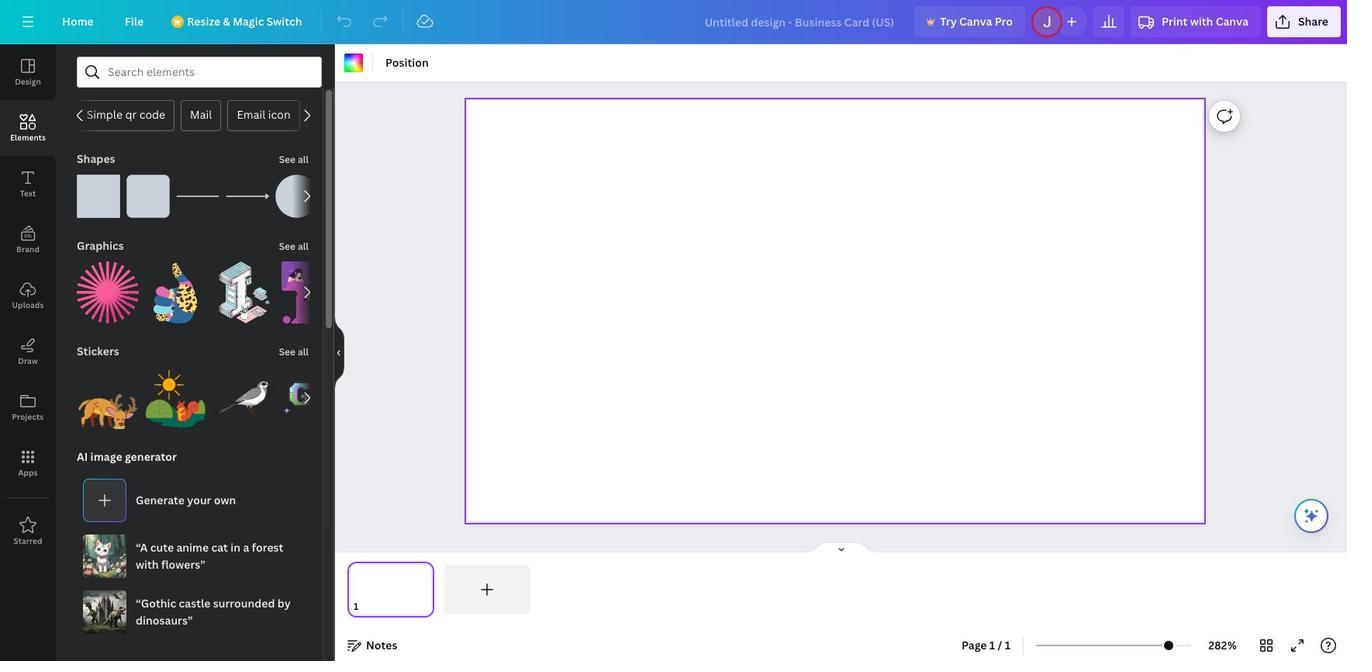 Task type: vqa. For each thing, say whether or not it's contained in the screenshot.
drag- in the top left of the page
no



Task type: describe. For each thing, give the bounding box(es) containing it.
hide image
[[334, 315, 345, 390]]

generate your own
[[136, 493, 236, 507]]

canva assistant image
[[1303, 507, 1322, 525]]

forest
[[252, 540, 284, 555]]

"gothic
[[136, 596, 176, 611]]

position button
[[379, 50, 435, 75]]

2 add this line to the canvas image from the left
[[226, 175, 269, 218]]

textured brutalist sun blaze element image
[[77, 262, 139, 324]]

couple having a virtual date image
[[282, 262, 344, 324]]

email icon
[[237, 107, 291, 122]]

castle
[[179, 596, 211, 611]]

canva inside "try canva pro" button
[[960, 14, 993, 29]]

resize & magic switch button
[[162, 6, 315, 37]]

image
[[90, 449, 122, 464]]

/
[[998, 638, 1003, 653]]

surrounded
[[213, 596, 275, 611]]

anime
[[176, 540, 209, 555]]

print with canva button
[[1131, 6, 1262, 37]]

with inside dropdown button
[[1191, 14, 1214, 29]]

graphics
[[77, 238, 124, 253]]

print
[[1162, 14, 1188, 29]]

switch
[[267, 14, 302, 29]]

all for graphics
[[298, 240, 309, 253]]

see for graphics
[[279, 240, 296, 253]]

page 1 image
[[348, 565, 435, 615]]

brand
[[16, 244, 40, 255]]

notes button
[[341, 633, 404, 658]]

282% button
[[1198, 633, 1249, 658]]

"a
[[136, 540, 148, 555]]

file
[[125, 14, 144, 29]]

see all button for stickers
[[278, 336, 310, 367]]

by
[[278, 596, 291, 611]]

notes
[[366, 638, 398, 653]]

Page title text field
[[365, 599, 372, 615]]

1 add this line to the canvas image from the left
[[176, 175, 220, 218]]

share
[[1299, 14, 1329, 29]]

brand button
[[0, 212, 56, 268]]

generate
[[136, 493, 185, 507]]

see all for shapes
[[279, 153, 309, 166]]

apps
[[18, 467, 38, 478]]

home
[[62, 14, 94, 29]]

"a cute anime cat in a forest with flowers"
[[136, 540, 284, 572]]

elements
[[10, 132, 46, 143]]

wild pattern thumbs up icon image
[[145, 262, 207, 324]]

stickers button
[[75, 336, 121, 367]]

design
[[15, 76, 41, 87]]

draw button
[[0, 324, 56, 379]]

uploads button
[[0, 268, 56, 324]]

see for stickers
[[279, 345, 296, 359]]

shapes button
[[75, 144, 117, 175]]

282%
[[1209, 638, 1238, 653]]

icon
[[268, 107, 291, 122]]

projects
[[12, 411, 44, 422]]

canva inside print with canva dropdown button
[[1216, 14, 1249, 29]]

mail button
[[181, 100, 221, 131]]

resize & magic switch
[[187, 14, 302, 29]]

design button
[[0, 44, 56, 100]]

email icon button
[[228, 100, 300, 131]]

&
[[223, 14, 230, 29]]

square image
[[77, 175, 120, 218]]

share button
[[1268, 6, 1342, 37]]

projects button
[[0, 379, 56, 435]]

graphics button
[[75, 230, 126, 262]]



Task type: locate. For each thing, give the bounding box(es) containing it.
text button
[[0, 156, 56, 212]]

1 see all from the top
[[279, 153, 309, 166]]

code
[[139, 107, 165, 122]]

all up the 'couple having a virtual date' image
[[298, 240, 309, 253]]

uploads
[[12, 300, 44, 310]]

1 horizontal spatial add this line to the canvas image
[[226, 175, 269, 218]]

canva right try
[[960, 14, 993, 29]]

add this line to the canvas image right rounded square image
[[176, 175, 220, 218]]

main menu bar
[[0, 0, 1348, 44]]

starred
[[14, 535, 42, 546]]

apps button
[[0, 435, 56, 491]]

elements button
[[0, 100, 56, 156]]

see all for stickers
[[279, 345, 309, 359]]

see left 'hide' image on the left
[[279, 345, 296, 359]]

all left 'hide' image on the left
[[298, 345, 309, 359]]

0 horizontal spatial with
[[136, 557, 159, 572]]

all for stickers
[[298, 345, 309, 359]]

mail
[[190, 107, 212, 122]]

3 see all button from the top
[[278, 336, 310, 367]]

Search elements search field
[[108, 57, 291, 87]]

3 see from the top
[[279, 345, 296, 359]]

with
[[1191, 14, 1214, 29], [136, 557, 159, 572]]

page
[[962, 638, 987, 653]]

simple
[[87, 107, 123, 122]]

2 vertical spatial all
[[298, 345, 309, 359]]

all up white circle shape image
[[298, 153, 309, 166]]

1 vertical spatial see all button
[[278, 230, 310, 262]]

stickers
[[77, 344, 119, 359]]

pro
[[995, 14, 1013, 29]]

cat
[[211, 540, 228, 555]]

1 see all button from the top
[[278, 144, 310, 175]]

add this line to the canvas image left white circle shape image
[[226, 175, 269, 218]]

0 horizontal spatial 1
[[990, 638, 996, 653]]

1 canva from the left
[[960, 14, 993, 29]]

hide pages image
[[804, 542, 879, 554]]

0 vertical spatial all
[[298, 153, 309, 166]]

magic
[[233, 14, 264, 29]]

page 1 / 1
[[962, 638, 1011, 653]]

see
[[279, 153, 296, 166], [279, 240, 296, 253], [279, 345, 296, 359]]

flowers"
[[161, 557, 206, 572]]

1 horizontal spatial 1
[[1005, 638, 1011, 653]]

try canva pro
[[941, 14, 1013, 29]]

2 vertical spatial see all
[[279, 345, 309, 359]]

ai
[[77, 449, 88, 464]]

1 see from the top
[[279, 153, 296, 166]]

see up white circle shape image
[[279, 153, 296, 166]]

starred button
[[0, 504, 56, 559]]

0 horizontal spatial canva
[[960, 14, 993, 29]]

2 vertical spatial see all button
[[278, 336, 310, 367]]

with inside "a cute anime cat in a forest with flowers"
[[136, 557, 159, 572]]

resize
[[187, 14, 220, 29]]

with right the print
[[1191, 14, 1214, 29]]

1 vertical spatial all
[[298, 240, 309, 253]]

0 vertical spatial see
[[279, 153, 296, 166]]

1 vertical spatial see all
[[279, 240, 309, 253]]

see all button for graphics
[[278, 230, 310, 262]]

see all button
[[278, 144, 310, 175], [278, 230, 310, 262], [278, 336, 310, 367]]

see all up the 'couple having a virtual date' image
[[279, 240, 309, 253]]

in
[[231, 540, 241, 555]]

1 vertical spatial see
[[279, 240, 296, 253]]

with down "a
[[136, 557, 159, 572]]

draw
[[18, 355, 38, 366]]

#ffffff image
[[345, 54, 363, 72]]

see all button down white circle shape image
[[278, 230, 310, 262]]

white circle shape image
[[275, 175, 319, 218]]

a
[[243, 540, 249, 555]]

home link
[[50, 6, 106, 37]]

pastel isometric letter i image
[[213, 262, 275, 324]]

3 all from the top
[[298, 345, 309, 359]]

canva right the print
[[1216, 14, 1249, 29]]

simple qr code button
[[77, 100, 175, 131]]

see for shapes
[[279, 153, 296, 166]]

generator
[[125, 449, 177, 464]]

see all for graphics
[[279, 240, 309, 253]]

all for shapes
[[298, 153, 309, 166]]

add this line to the canvas image
[[176, 175, 220, 218], [226, 175, 269, 218]]

1 left /
[[990, 638, 996, 653]]

simple qr code
[[87, 107, 165, 122]]

see all button down icon
[[278, 144, 310, 175]]

try canva pro button
[[915, 6, 1026, 37]]

0 vertical spatial with
[[1191, 14, 1214, 29]]

see all button for shapes
[[278, 144, 310, 175]]

1 vertical spatial with
[[136, 557, 159, 572]]

1 1 from the left
[[990, 638, 996, 653]]

3 see all from the top
[[279, 345, 309, 359]]

0 horizontal spatial add this line to the canvas image
[[176, 175, 220, 218]]

1
[[990, 638, 996, 653], [1005, 638, 1011, 653]]

1 all from the top
[[298, 153, 309, 166]]

all
[[298, 153, 309, 166], [298, 240, 309, 253], [298, 345, 309, 359]]

position
[[386, 55, 429, 70]]

Design title text field
[[693, 6, 909, 37]]

see down white circle shape image
[[279, 240, 296, 253]]

dinosaurs"
[[136, 613, 193, 628]]

cute
[[150, 540, 174, 555]]

2 canva from the left
[[1216, 14, 1249, 29]]

1 horizontal spatial canva
[[1216, 14, 1249, 29]]

see all button left 'hide' image on the left
[[278, 336, 310, 367]]

1 right /
[[1005, 638, 1011, 653]]

0 vertical spatial see all
[[279, 153, 309, 166]]

ai image generator
[[77, 449, 177, 464]]

print with canva
[[1162, 14, 1249, 29]]

email
[[237, 107, 266, 122]]

your
[[187, 493, 211, 507]]

try
[[941, 14, 957, 29]]

canva
[[960, 14, 993, 29], [1216, 14, 1249, 29]]

2 see all from the top
[[279, 240, 309, 253]]

own
[[214, 493, 236, 507]]

1 horizontal spatial with
[[1191, 14, 1214, 29]]

2 see from the top
[[279, 240, 296, 253]]

shapes
[[77, 151, 115, 166]]

see all
[[279, 153, 309, 166], [279, 240, 309, 253], [279, 345, 309, 359]]

2 1 from the left
[[1005, 638, 1011, 653]]

text
[[20, 188, 36, 199]]

2 vertical spatial see
[[279, 345, 296, 359]]

see all up white circle shape image
[[279, 153, 309, 166]]

file button
[[112, 6, 156, 37]]

see all left 'hide' image on the left
[[279, 345, 309, 359]]

0 vertical spatial see all button
[[278, 144, 310, 175]]

rounded square image
[[126, 175, 170, 218]]

group
[[77, 165, 120, 218], [126, 165, 170, 218], [275, 175, 319, 218], [77, 252, 139, 324], [145, 252, 207, 324], [213, 252, 275, 324], [282, 262, 344, 324], [77, 358, 139, 429], [145, 358, 207, 429], [213, 367, 275, 429], [282, 367, 344, 429]]

2 see all button from the top
[[278, 230, 310, 262]]

2 all from the top
[[298, 240, 309, 253]]

qr
[[125, 107, 137, 122]]

"gothic castle surrounded by dinosaurs"
[[136, 596, 291, 628]]

side panel tab list
[[0, 44, 56, 559]]



